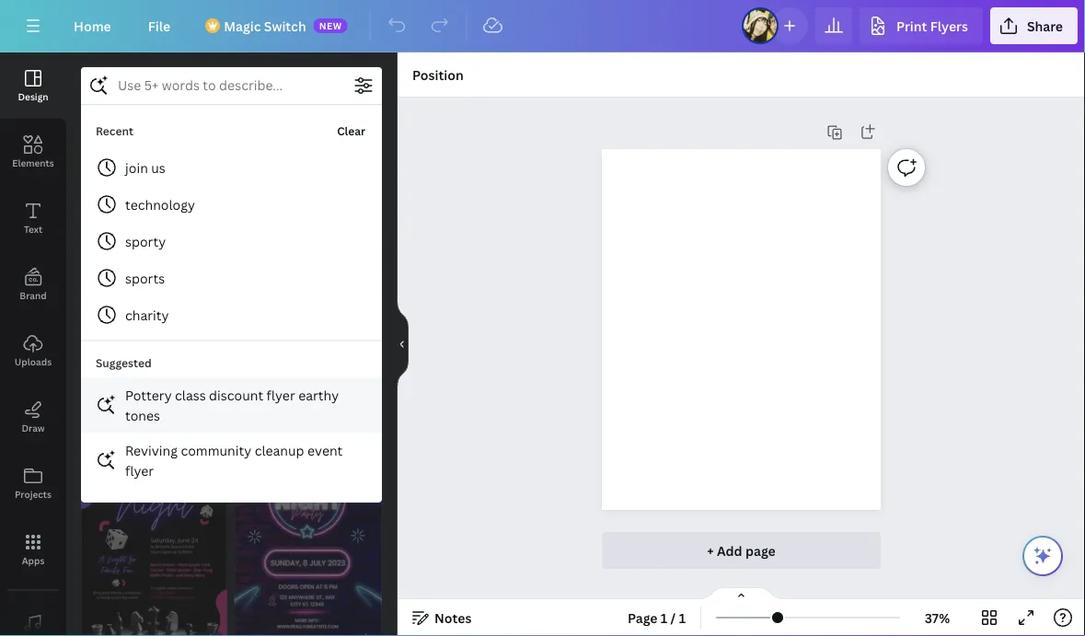 Task type: locate. For each thing, give the bounding box(es) containing it.
canva assistant image
[[1032, 545, 1054, 567]]

1 left /
[[661, 609, 668, 626]]

game night flyer image
[[81, 443, 227, 636]]

reviving community cleanup event flyer
[[125, 441, 343, 479]]

share
[[1027, 17, 1063, 35]]

file
[[148, 17, 170, 35]]

0 horizontal spatial 1
[[661, 609, 668, 626]]

main menu bar
[[0, 0, 1085, 52]]

37%
[[925, 609, 950, 626]]

projects
[[15, 488, 52, 500]]

results
[[101, 416, 144, 433]]

elements
[[12, 156, 54, 169]]

0 vertical spatial flyer
[[267, 386, 295, 404]]

join us button
[[81, 149, 382, 186]]

apps
[[22, 554, 45, 567]]

1 horizontal spatial 1
[[679, 609, 686, 626]]

1 horizontal spatial flyer
[[267, 386, 295, 404]]

draw
[[22, 422, 45, 434]]

new
[[319, 19, 342, 32]]

+ add page
[[707, 542, 776, 559]]

flyer inside reviving community cleanup event flyer
[[125, 462, 154, 479]]

page 1 / 1
[[628, 609, 686, 626]]

flyers
[[930, 17, 968, 35]]

pottery class discount flyer earthy tones
[[125, 386, 339, 424]]

orange and yellow modern company flyer image
[[198, 237, 308, 392]]

1 right /
[[679, 609, 686, 626]]

text button
[[0, 185, 66, 251]]

sporty button
[[81, 223, 382, 260]]

1
[[661, 609, 668, 626], [679, 609, 686, 626]]

black
[[371, 165, 405, 183]]

draw button
[[0, 384, 66, 450]]

design
[[18, 90, 48, 103]]

text
[[24, 223, 42, 235]]

reviving
[[125, 441, 178, 459]]

recent
[[96, 123, 133, 138]]

notes
[[434, 609, 472, 626]]

recently used
[[81, 209, 170, 227]]

1 vertical spatial flyer
[[125, 462, 154, 479]]

print
[[897, 17, 927, 35]]

uploads
[[15, 355, 52, 368]]

flyer
[[267, 386, 295, 404], [125, 462, 154, 479]]

pottery
[[125, 386, 172, 404]]

sports button
[[81, 260, 382, 296]]

all results
[[81, 416, 144, 433]]

friday
[[408, 165, 444, 183]]

christmas button
[[81, 156, 168, 192]]

+
[[707, 542, 714, 559]]

brand
[[20, 289, 47, 301]]

earthy
[[298, 386, 339, 404]]

see all
[[347, 211, 382, 226]]

cleanup
[[255, 441, 304, 459]]

clear button
[[335, 112, 367, 149]]

+ add page button
[[602, 532, 881, 569]]

apps button
[[0, 516, 66, 583]]

flyer down reviving
[[125, 462, 154, 479]]

templates button
[[81, 111, 245, 146]]

position
[[412, 66, 464, 83]]

purple blue neon modern trivia night flyer image
[[234, 443, 382, 636]]

0 horizontal spatial flyer
[[125, 462, 154, 479]]

orange and yellow modern company flyer group
[[198, 237, 308, 392]]

design button
[[0, 52, 66, 119]]

flyer inside pottery class discount flyer earthy tones
[[267, 386, 295, 404]]

sporty
[[125, 232, 166, 250]]

switch
[[264, 17, 306, 35]]

flyer left earthy
[[267, 386, 295, 404]]

notes button
[[405, 603, 479, 632]]

tones
[[125, 406, 160, 424]]

list
[[74, 90, 382, 488]]

fashion (flyer) image
[[315, 237, 425, 392]]

print flyers button
[[860, 7, 983, 44]]

class
[[175, 386, 206, 404]]



Task type: describe. For each thing, give the bounding box(es) containing it.
technology
[[125, 196, 195, 213]]

community
[[181, 441, 251, 459]]

1 1 from the left
[[661, 609, 668, 626]]

charity button
[[81, 296, 382, 333]]

used
[[139, 209, 170, 227]]

charity
[[125, 306, 169, 324]]

show pages image
[[697, 586, 786, 601]]

/
[[671, 609, 676, 626]]

2 1 from the left
[[679, 609, 686, 626]]

event
[[307, 441, 343, 459]]

us
[[151, 159, 166, 176]]

projects button
[[0, 450, 66, 516]]

all
[[369, 211, 382, 226]]

home
[[74, 17, 111, 35]]

page
[[746, 542, 776, 559]]

page
[[628, 609, 658, 626]]

suggested
[[96, 355, 152, 370]]

share button
[[990, 7, 1078, 44]]

position button
[[405, 60, 471, 89]]

magic
[[224, 17, 261, 35]]

clear
[[337, 123, 365, 138]]

37% button
[[908, 603, 967, 632]]

recently used button
[[79, 200, 171, 237]]

all
[[81, 416, 98, 433]]

join us
[[125, 159, 166, 176]]

black friday
[[371, 165, 444, 183]]

see
[[347, 211, 366, 226]]

green and blue modern creative company profile flyer image
[[81, 237, 191, 392]]

elements button
[[0, 119, 66, 185]]

side panel tab list
[[0, 52, 66, 636]]

print flyers
[[897, 17, 968, 35]]

technology button
[[81, 186, 382, 223]]

sports
[[125, 269, 165, 287]]

see all button
[[345, 200, 384, 237]]

uploads button
[[0, 318, 66, 384]]

game night flyer group
[[81, 443, 227, 636]]

brand button
[[0, 251, 66, 318]]

recently
[[81, 209, 136, 227]]

add
[[717, 542, 743, 559]]

home link
[[59, 7, 126, 44]]

hide image
[[397, 300, 409, 388]]

templates
[[130, 120, 195, 138]]

pottery class discount flyer earthy tones button
[[81, 377, 382, 433]]

purple blue neon modern trivia night flyer group
[[234, 443, 382, 636]]

black friday button
[[359, 156, 456, 192]]

magic switch
[[224, 17, 306, 35]]

reviving community cleanup event flyer button
[[81, 433, 382, 488]]

discount
[[209, 386, 263, 404]]

join
[[125, 159, 148, 176]]

list containing join us
[[74, 90, 382, 488]]

Use 5+ words to describe... search field
[[118, 68, 345, 103]]

file button
[[133, 7, 185, 44]]

christmas
[[93, 165, 156, 183]]



Task type: vqa. For each thing, say whether or not it's contained in the screenshot.
3rd option
no



